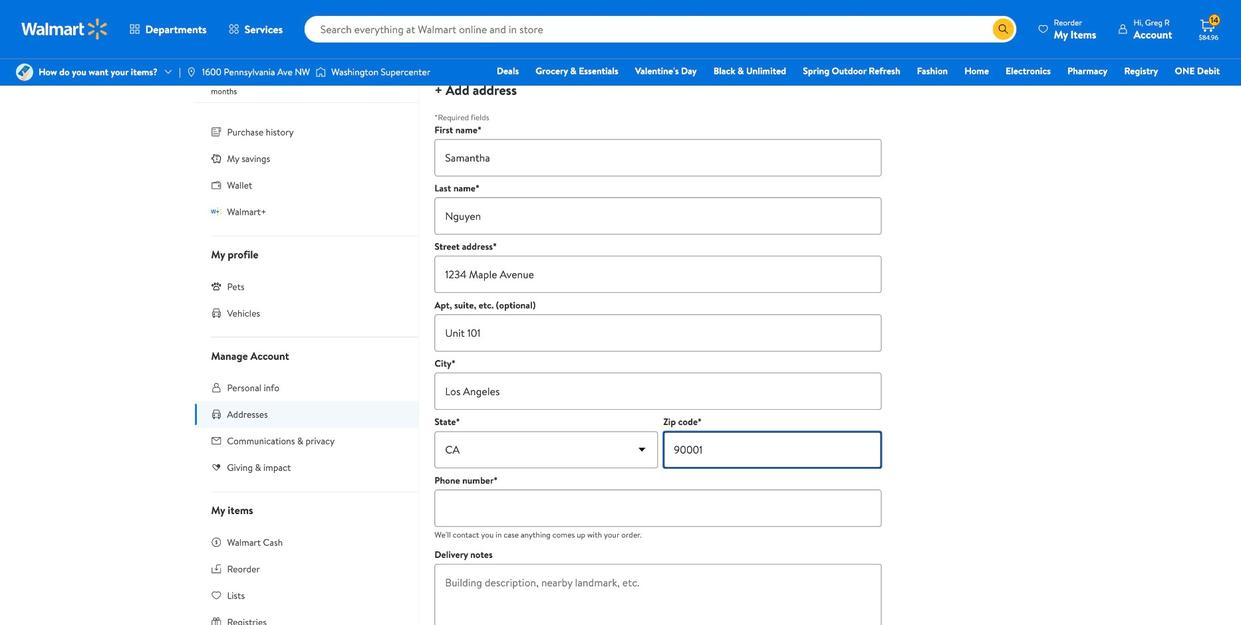 Task type: locate. For each thing, give the bounding box(es) containing it.
None text field
[[435, 139, 882, 176], [435, 373, 882, 411], [435, 139, 882, 176], [435, 373, 882, 411]]

icon image
[[211, 154, 222, 164], [211, 207, 222, 217], [211, 282, 222, 292]]

None text field
[[435, 198, 882, 235], [435, 256, 882, 294], [435, 315, 882, 352], [663, 432, 882, 469], [435, 198, 882, 235], [435, 256, 882, 294], [435, 315, 882, 352], [663, 432, 882, 469]]

2 vertical spatial icon image
[[211, 282, 222, 292]]

 image
[[16, 64, 33, 81], [315, 66, 326, 79], [186, 67, 197, 78]]

search icon image
[[998, 24, 1009, 35]]

Walmart Site-Wide search field
[[305, 16, 1017, 43]]

0 vertical spatial icon image
[[211, 154, 222, 164]]

1 vertical spatial icon image
[[211, 207, 222, 217]]

Search search field
[[305, 16, 1017, 43]]

None telephone field
[[435, 490, 882, 528]]

clear search field text image
[[977, 24, 988, 35]]



Task type: vqa. For each thing, say whether or not it's contained in the screenshot.
Save big! at left
no



Task type: describe. For each thing, give the bounding box(es) containing it.
Building description, nearby landmark, etc. text field
[[435, 565, 882, 626]]

0 horizontal spatial  image
[[16, 64, 33, 81]]

3 icon image from the top
[[211, 282, 222, 292]]

1 icon image from the top
[[211, 154, 222, 164]]

1 horizontal spatial  image
[[186, 67, 197, 78]]

2 horizontal spatial  image
[[315, 66, 326, 79]]

walmart image
[[21, 19, 108, 40]]

2 icon image from the top
[[211, 207, 222, 217]]



